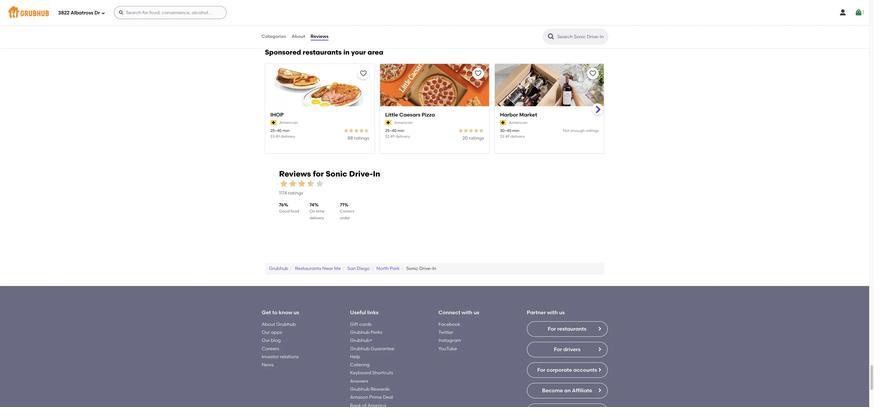 Task type: vqa. For each thing, say whether or not it's contained in the screenshot.
the Off Deep Woods Aerosol 6oz
no



Task type: describe. For each thing, give the bounding box(es) containing it.
grubhub inside grubhub will share your name, email, order information, and order history with sonic, and this information will be subject to sonic terms and conditions and privacy policy . you can unsubscribe at any time using the unsubscribe link / instructions in the communications.
[[265, 24, 285, 29]]

become
[[542, 388, 563, 394]]

25–40 min $2.49 delivery
[[385, 129, 410, 139]]

save this restaurant button for harbor
[[587, 68, 599, 79]]

pizza
[[422, 112, 435, 118]]

2 our from the top
[[262, 338, 270, 344]]

ratings for 88 ratings
[[354, 136, 369, 141]]

Search for food, convenience, alcohol... search field
[[114, 6, 227, 19]]

grubhub down gift cards link
[[350, 330, 370, 336]]

ihop link
[[270, 112, 369, 119]]

for for for corporate accounts
[[537, 367, 546, 373]]

partner with us
[[527, 310, 565, 316]]

partner
[[527, 310, 546, 316]]

connect
[[439, 310, 461, 316]]

american for ihop
[[280, 120, 298, 125]]

good
[[279, 209, 290, 214]]

you
[[265, 37, 273, 42]]

useful
[[350, 310, 366, 316]]

amazon prime deal link
[[350, 395, 393, 401]]

amazon
[[350, 395, 368, 401]]

albatross
[[71, 10, 93, 16]]

for
[[313, 169, 324, 179]]

food
[[291, 209, 299, 214]]

restaurants near me link
[[295, 266, 341, 272]]

save this restaurant image for little caesars pizza
[[475, 70, 482, 78]]

about grubhub our apps our blog careers investor relations news
[[262, 322, 299, 368]]

instagram
[[439, 338, 461, 344]]

grubhub perks link
[[350, 330, 382, 336]]

north
[[376, 266, 389, 272]]

grubhub+
[[350, 338, 372, 344]]

1
[[863, 10, 864, 15]]

1 and from the left
[[387, 24, 396, 29]]

in inside grubhub will share your name, email, order information, and order history with sonic, and this information will be subject to sonic terms and conditions and privacy policy . you can unsubscribe at any time using the unsubscribe link / instructions in the communications.
[[423, 37, 427, 42]]

1174
[[279, 191, 287, 196]]

news
[[262, 363, 274, 368]]

1 will from the left
[[286, 24, 292, 29]]

diego
[[357, 266, 370, 272]]

youtube
[[439, 346, 457, 352]]

3822
[[58, 10, 69, 16]]

careers
[[262, 346, 279, 352]]

right image
[[597, 326, 602, 332]]

us for partner with us
[[559, 310, 565, 316]]

about button
[[291, 25, 306, 48]]

guarantee
[[371, 346, 395, 352]]

san diego
[[348, 266, 370, 272]]

88
[[348, 136, 353, 141]]

0 horizontal spatial in
[[373, 169, 380, 179]]

share
[[294, 24, 306, 29]]

catering link
[[350, 363, 370, 368]]

min for harbor market
[[512, 129, 519, 133]]

any
[[317, 37, 325, 42]]

grubhub will share your name, email, order information, and order history with sonic, and this information will be subject to sonic terms and conditions and privacy policy . you can unsubscribe at any time using the unsubscribe link / instructions in the communications.
[[265, 24, 601, 42]]

correct
[[340, 209, 354, 214]]

apps
[[271, 330, 282, 336]]

71
[[340, 202, 344, 208]]

ratings for 1174 ratings
[[288, 191, 303, 196]]

gift cards grubhub perks grubhub+ grubhub guarantee help catering keyboard shortcuts answers grubhub rewards amazon prime deal
[[350, 322, 395, 401]]

0 horizontal spatial svg image
[[101, 11, 105, 15]]

deal
[[383, 395, 393, 401]]

reviews for reviews for sonic drive-in
[[279, 169, 311, 179]]

delivery for little caesars pizza
[[396, 134, 410, 139]]

be
[[503, 24, 508, 29]]

dr
[[94, 10, 100, 16]]

connect with us
[[439, 310, 479, 316]]

2 will from the left
[[495, 24, 502, 29]]

restaurants for sponsored
[[303, 48, 342, 56]]

main navigation navigation
[[0, 0, 870, 25]]

news link
[[262, 363, 274, 368]]

keyboard
[[350, 371, 371, 376]]

categories button
[[261, 25, 286, 48]]

1 save this restaurant button from the left
[[358, 68, 369, 79]]

careers link
[[262, 346, 279, 352]]

88 ratings
[[348, 136, 369, 141]]

order left the history
[[397, 24, 409, 29]]

san
[[348, 266, 356, 272]]

$3.49 for ihop
[[270, 134, 280, 139]]

facebook
[[439, 322, 460, 327]]

1 vertical spatial to
[[272, 310, 278, 316]]

with inside grubhub will share your name, email, order information, and order history with sonic, and this information will be subject to sonic terms and conditions and privacy policy . you can unsubscribe at any time using the unsubscribe link / instructions in the communications.
[[425, 24, 434, 29]]

this
[[459, 24, 467, 29]]

categories
[[261, 34, 286, 39]]

gift
[[350, 322, 358, 327]]

for drivers
[[554, 347, 581, 353]]

25–40 min $3.49 delivery
[[270, 129, 295, 139]]

restaurants
[[295, 266, 321, 272]]

74
[[310, 202, 314, 208]]

grubhub down grubhub+
[[350, 346, 370, 352]]

71 correct order
[[340, 202, 354, 220]]

subscription pass image for harbor
[[500, 120, 507, 126]]

gift cards link
[[350, 322, 372, 327]]

for drivers link
[[527, 342, 608, 358]]

delivery for ihop
[[281, 134, 295, 139]]

grubhub down answers at bottom
[[350, 387, 370, 392]]

area
[[368, 48, 384, 56]]

25–40 for ihop
[[270, 129, 282, 133]]

your for name,
[[307, 24, 316, 29]]

grubhub left restaurants
[[269, 266, 288, 272]]

relations
[[280, 355, 299, 360]]

near
[[322, 266, 333, 272]]

time inside 74 on time delivery
[[316, 209, 325, 214]]

76 good food
[[279, 202, 299, 214]]

conditions
[[568, 24, 591, 29]]

$3.49 for harbor market
[[500, 134, 510, 139]]

useful links
[[350, 310, 379, 316]]

reviews for sonic drive-in
[[279, 169, 380, 179]]

1 the from the left
[[350, 37, 357, 42]]

harbor market link
[[500, 112, 599, 119]]

terms
[[545, 24, 558, 29]]

to inside grubhub will share your name, email, order information, and order history with sonic, and this information will be subject to sonic terms and conditions and privacy policy . you can unsubscribe at any time using the unsubscribe link / instructions in the communications.
[[526, 24, 531, 29]]

ihop logo image
[[265, 64, 374, 118]]

reviews button
[[310, 25, 329, 48]]

american for little caesars pizza
[[394, 120, 413, 125]]

an
[[564, 388, 571, 394]]

affiliate
[[572, 388, 592, 394]]

right image for for drivers
[[597, 347, 602, 352]]



Task type: locate. For each thing, give the bounding box(es) containing it.
restaurants
[[303, 48, 342, 56], [557, 326, 587, 332]]

catering
[[350, 363, 370, 368]]

1 vertical spatial your
[[351, 48, 366, 56]]

about for about
[[292, 34, 305, 39]]

1 horizontal spatial restaurants
[[557, 326, 587, 332]]

svg image
[[839, 9, 847, 16], [855, 9, 863, 16], [101, 11, 105, 15]]

subscription pass image up the 30–45
[[500, 120, 507, 126]]

min down caesars
[[398, 129, 405, 133]]

get
[[262, 310, 271, 316]]

/
[[394, 37, 396, 42]]

2 horizontal spatial min
[[512, 129, 519, 133]]

0 vertical spatial to
[[526, 24, 531, 29]]

1 vertical spatial restaurants
[[557, 326, 587, 332]]

1 horizontal spatial $3.49
[[500, 134, 510, 139]]

1 vertical spatial in
[[433, 266, 436, 272]]

american up 25–40 min $3.49 delivery
[[280, 120, 298, 125]]

4 and from the left
[[592, 24, 601, 29]]

1 horizontal spatial svg image
[[839, 9, 847, 16]]

delivery for harbor market
[[511, 134, 525, 139]]

2 horizontal spatial american
[[509, 120, 528, 125]]

about down share
[[292, 34, 305, 39]]

1 american from the left
[[280, 120, 298, 125]]

1 horizontal spatial with
[[462, 310, 473, 316]]

american for harbor market
[[509, 120, 528, 125]]

for down partner with us
[[548, 326, 556, 332]]

search icon image
[[547, 33, 555, 41]]

information
[[468, 24, 494, 29]]

2 horizontal spatial with
[[547, 310, 558, 316]]

about up our apps link at the bottom left of page
[[262, 322, 275, 327]]

us for connect with us
[[474, 310, 479, 316]]

harbor
[[500, 112, 518, 118]]

1 horizontal spatial time
[[326, 37, 336, 42]]

restaurants for for
[[557, 326, 587, 332]]

min for ihop
[[283, 129, 290, 133]]

and right the conditions
[[592, 24, 601, 29]]

svg image inside 1 button
[[855, 9, 863, 16]]

privacy
[[265, 30, 281, 36]]

20
[[463, 136, 468, 141]]

little
[[385, 112, 398, 118]]

1 us from the left
[[294, 310, 299, 316]]

0 horizontal spatial time
[[316, 209, 325, 214]]

2 horizontal spatial sonic
[[532, 24, 544, 29]]

unsubscribe down .
[[283, 37, 310, 42]]

1 horizontal spatial save this restaurant image
[[475, 70, 482, 78]]

$3.49 down subscription pass image
[[270, 134, 280, 139]]

us right connect
[[474, 310, 479, 316]]

min right the 30–45
[[512, 129, 519, 133]]

0 horizontal spatial 25–40
[[270, 129, 282, 133]]

1 horizontal spatial to
[[526, 24, 531, 29]]

1 horizontal spatial your
[[351, 48, 366, 56]]

caesars
[[399, 112, 421, 118]]

3 min from the left
[[512, 129, 519, 133]]

harbor market logo image
[[495, 64, 604, 118]]

american
[[280, 120, 298, 125], [394, 120, 413, 125], [509, 120, 528, 125]]

3 and from the left
[[559, 24, 567, 29]]

$3.49
[[270, 134, 280, 139], [500, 134, 510, 139]]

right image inside for drivers 'link'
[[597, 347, 602, 352]]

save this restaurant image
[[589, 70, 597, 78]]

2 horizontal spatial save this restaurant button
[[587, 68, 599, 79]]

accounts
[[574, 367, 597, 373]]

1 vertical spatial about
[[262, 322, 275, 327]]

communications.
[[437, 37, 474, 42]]

min inside the 25–40 min $2.49 delivery
[[398, 129, 405, 133]]

1 25–40 from the left
[[270, 129, 282, 133]]

0 vertical spatial in
[[423, 37, 427, 42]]

can
[[274, 37, 282, 42]]

0 horizontal spatial drive-
[[349, 169, 373, 179]]

about grubhub link
[[262, 322, 296, 327]]

min for little caesars pizza
[[398, 129, 405, 133]]

min inside 25–40 min $3.49 delivery
[[283, 129, 290, 133]]

$3.49 inside "30–45 min $3.49 delivery"
[[500, 134, 510, 139]]

right image inside for corporate accounts link
[[597, 368, 602, 373]]

min inside "30–45 min $3.49 delivery"
[[512, 129, 519, 133]]

1 horizontal spatial subscription pass image
[[500, 120, 507, 126]]

1 vertical spatial for
[[554, 347, 562, 353]]

with right partner
[[547, 310, 558, 316]]

0 vertical spatial for
[[548, 326, 556, 332]]

with for partner
[[547, 310, 558, 316]]

0 vertical spatial drive-
[[349, 169, 373, 179]]

prime
[[369, 395, 382, 401]]

corporate
[[547, 367, 572, 373]]

the down 'sonic,'
[[428, 37, 435, 42]]

delivery right $2.49
[[396, 134, 410, 139]]

about inside button
[[292, 34, 305, 39]]

2 $3.49 from the left
[[500, 134, 510, 139]]

to right get
[[272, 310, 278, 316]]

1 horizontal spatial 25–40
[[385, 129, 397, 133]]

and right terms
[[559, 24, 567, 29]]

0 vertical spatial reviews
[[311, 34, 329, 39]]

ratings right enough
[[586, 129, 599, 133]]

0 horizontal spatial unsubscribe
[[283, 37, 310, 42]]

time right any
[[326, 37, 336, 42]]

25–40 up $2.49
[[385, 129, 397, 133]]

1 vertical spatial drive-
[[419, 266, 433, 272]]

2 unsubscribe from the left
[[358, 37, 384, 42]]

restaurants up the drivers on the bottom right
[[557, 326, 587, 332]]

ratings for 20 ratings
[[469, 136, 484, 141]]

0 vertical spatial our
[[262, 330, 270, 336]]

your inside grubhub will share your name, email, order information, and order history with sonic, and this information will be subject to sonic terms and conditions and privacy policy . you can unsubscribe at any time using the unsubscribe link / instructions in the communications.
[[307, 24, 316, 29]]

about inside about grubhub our apps our blog careers investor relations news
[[262, 322, 275, 327]]

subscription pass image down little at the top left of the page
[[385, 120, 392, 126]]

little caesars pizza link
[[385, 112, 484, 119]]

right image
[[597, 347, 602, 352], [597, 368, 602, 373], [597, 388, 602, 393]]

save this restaurant button for little
[[473, 68, 484, 79]]

order inside 71 correct order
[[340, 216, 350, 220]]

for inside 'link'
[[554, 347, 562, 353]]

on
[[310, 209, 315, 214]]

subscription pass image
[[385, 120, 392, 126], [500, 120, 507, 126]]

2 subscription pass image from the left
[[500, 120, 507, 126]]

2 vertical spatial for
[[537, 367, 546, 373]]

1 horizontal spatial min
[[398, 129, 405, 133]]

us right know
[[294, 310, 299, 316]]

0 horizontal spatial sonic
[[326, 169, 347, 179]]

0 vertical spatial about
[[292, 34, 305, 39]]

1 vertical spatial right image
[[597, 368, 602, 373]]

1 save this restaurant image from the left
[[360, 70, 367, 78]]

subscription pass image for little
[[385, 120, 392, 126]]

1 horizontal spatial unsubscribe
[[358, 37, 384, 42]]

25–40 inside 25–40 min $3.49 delivery
[[270, 129, 282, 133]]

reviews down name,
[[311, 34, 329, 39]]

1 $3.49 from the left
[[270, 134, 280, 139]]

20 ratings
[[463, 136, 484, 141]]

2 save this restaurant button from the left
[[473, 68, 484, 79]]

ratings right 1174
[[288, 191, 303, 196]]

25–40 for little caesars pizza
[[385, 129, 397, 133]]

investor relations link
[[262, 355, 299, 360]]

delivery down ihop
[[281, 134, 295, 139]]

1174 ratings
[[279, 191, 303, 196]]

grubhub down know
[[276, 322, 296, 327]]

order down correct
[[340, 216, 350, 220]]

twitter link
[[439, 330, 453, 336]]

1 vertical spatial time
[[316, 209, 325, 214]]

0 horizontal spatial to
[[272, 310, 278, 316]]

3 us from the left
[[559, 310, 565, 316]]

1 our from the top
[[262, 330, 270, 336]]

grubhub rewards link
[[350, 387, 390, 392]]

1 vertical spatial reviews
[[279, 169, 311, 179]]

save this restaurant image
[[360, 70, 367, 78], [475, 70, 482, 78]]

0 vertical spatial in
[[373, 169, 380, 179]]

0 horizontal spatial subscription pass image
[[385, 120, 392, 126]]

1 min from the left
[[283, 129, 290, 133]]

0 horizontal spatial your
[[307, 24, 316, 29]]

0 horizontal spatial about
[[262, 322, 275, 327]]

facebook link
[[439, 322, 460, 327]]

enough
[[571, 129, 585, 133]]

grubhub up privacy
[[265, 24, 285, 29]]

1 horizontal spatial american
[[394, 120, 413, 125]]

0 horizontal spatial american
[[280, 120, 298, 125]]

american down harbor market
[[509, 120, 528, 125]]

2 save this restaurant image from the left
[[475, 70, 482, 78]]

twitter
[[439, 330, 453, 336]]

delivery inside 74 on time delivery
[[310, 216, 324, 220]]

will left be at the right top
[[495, 24, 502, 29]]

for left corporate
[[537, 367, 546, 373]]

our apps link
[[262, 330, 282, 336]]

our up 'careers' link
[[262, 338, 270, 344]]

harbor market
[[500, 112, 537, 118]]

for for for restaurants
[[548, 326, 556, 332]]

grubhub+ link
[[350, 338, 372, 344]]

2 min from the left
[[398, 129, 405, 133]]

instructions
[[397, 37, 422, 42]]

1 subscription pass image from the left
[[385, 120, 392, 126]]

to
[[526, 24, 531, 29], [272, 310, 278, 316]]

74 on time delivery
[[310, 202, 325, 220]]

sonic inside grubhub will share your name, email, order information, and order history with sonic, and this information will be subject to sonic terms and conditions and privacy policy . you can unsubscribe at any time using the unsubscribe link / instructions in the communications.
[[532, 24, 544, 29]]

san diego link
[[348, 266, 370, 272]]

links
[[367, 310, 379, 316]]

3 american from the left
[[509, 120, 528, 125]]

us up for restaurants
[[559, 310, 565, 316]]

2 american from the left
[[394, 120, 413, 125]]

become an affiliate link
[[527, 383, 608, 399]]

0 vertical spatial right image
[[597, 347, 602, 352]]

american down caesars
[[394, 120, 413, 125]]

help link
[[350, 355, 360, 360]]

rewards
[[371, 387, 390, 392]]

grubhub inside about grubhub our apps our blog careers investor relations news
[[276, 322, 296, 327]]

our up our blog link
[[262, 330, 270, 336]]

1 right image from the top
[[597, 347, 602, 352]]

answers link
[[350, 379, 368, 384]]

25–40
[[270, 129, 282, 133], [385, 129, 397, 133]]

restaurants down any
[[303, 48, 342, 56]]

2 and from the left
[[450, 24, 458, 29]]

svg image
[[119, 10, 124, 15]]

will
[[286, 24, 292, 29], [495, 24, 502, 29]]

our blog link
[[262, 338, 281, 344]]

1 vertical spatial in
[[343, 48, 350, 56]]

76
[[279, 202, 284, 208]]

$3.49 down the 30–45
[[500, 134, 510, 139]]

2 right image from the top
[[597, 368, 602, 373]]

1 horizontal spatial save this restaurant button
[[473, 68, 484, 79]]

2 horizontal spatial svg image
[[855, 9, 863, 16]]

delivery inside the 25–40 min $2.49 delivery
[[396, 134, 410, 139]]

1 horizontal spatial sonic
[[406, 266, 418, 272]]

the right using
[[350, 37, 357, 42]]

perks
[[371, 330, 382, 336]]

terms and conditions link
[[545, 24, 591, 29]]

with right connect
[[462, 310, 473, 316]]

0 vertical spatial sonic
[[532, 24, 544, 29]]

1 vertical spatial sonic
[[326, 169, 347, 179]]

1 horizontal spatial in
[[433, 266, 436, 272]]

1 horizontal spatial will
[[495, 24, 502, 29]]

for for for drivers
[[554, 347, 562, 353]]

ratings right '20'
[[469, 136, 484, 141]]

subscription pass image
[[270, 120, 277, 126]]

2 horizontal spatial us
[[559, 310, 565, 316]]

with left 'sonic,'
[[425, 24, 434, 29]]

1 horizontal spatial drive-
[[419, 266, 433, 272]]

right image for become an affiliate
[[597, 388, 602, 393]]

0 vertical spatial your
[[307, 24, 316, 29]]

restaurants near me
[[295, 266, 341, 272]]

0 horizontal spatial save this restaurant image
[[360, 70, 367, 78]]

1 horizontal spatial the
[[428, 37, 435, 42]]

1 horizontal spatial us
[[474, 310, 479, 316]]

time
[[326, 37, 336, 42], [316, 209, 325, 214]]

0 vertical spatial time
[[326, 37, 336, 42]]

me
[[334, 266, 341, 272]]

3 right image from the top
[[597, 388, 602, 393]]

at
[[311, 37, 316, 42]]

and up the link
[[387, 24, 396, 29]]

your for area
[[351, 48, 366, 56]]

delivery
[[281, 134, 295, 139], [396, 134, 410, 139], [511, 134, 525, 139], [310, 216, 324, 220]]

0 horizontal spatial save this restaurant button
[[358, 68, 369, 79]]

youtube link
[[439, 346, 457, 352]]

your left the area
[[351, 48, 366, 56]]

delivery inside 25–40 min $3.49 delivery
[[281, 134, 295, 139]]

and left 'this'
[[450, 24, 458, 29]]

ratings right 88
[[354, 136, 369, 141]]

sonic right park
[[406, 266, 418, 272]]

reviews up the 1174 ratings
[[279, 169, 311, 179]]

2 25–40 from the left
[[385, 129, 397, 133]]

little caesars pizza
[[385, 112, 435, 118]]

about for about grubhub our apps our blog careers investor relations news
[[262, 322, 275, 327]]

$2.49
[[385, 134, 395, 139]]

save this restaurant image for ihop
[[360, 70, 367, 78]]

$3.49 inside 25–40 min $3.49 delivery
[[270, 134, 280, 139]]

for corporate accounts
[[537, 367, 597, 373]]

time inside grubhub will share your name, email, order information, and order history with sonic, and this information will be subject to sonic terms and conditions and privacy policy . you can unsubscribe at any time using the unsubscribe link / instructions in the communications.
[[326, 37, 336, 42]]

your right share
[[307, 24, 316, 29]]

order right email,
[[347, 24, 358, 29]]

Search Sonic Drive-In search field
[[557, 34, 606, 40]]

min down ihop
[[283, 129, 290, 133]]

policy
[[282, 30, 295, 36]]

0 horizontal spatial in
[[343, 48, 350, 56]]

3 save this restaurant button from the left
[[587, 68, 599, 79]]

0 horizontal spatial $3.49
[[270, 134, 280, 139]]

1 unsubscribe from the left
[[283, 37, 310, 42]]

2 the from the left
[[428, 37, 435, 42]]

0 vertical spatial restaurants
[[303, 48, 342, 56]]

2 us from the left
[[474, 310, 479, 316]]

1 vertical spatial our
[[262, 338, 270, 344]]

subject
[[509, 24, 525, 29]]

north park
[[376, 266, 400, 272]]

delivery down the on
[[310, 216, 324, 220]]

0 horizontal spatial restaurants
[[303, 48, 342, 56]]

in down the history
[[423, 37, 427, 42]]

sonic left terms
[[532, 24, 544, 29]]

unsubscribe down information,
[[358, 37, 384, 42]]

25–40 inside the 25–40 min $2.49 delivery
[[385, 129, 397, 133]]

reviews for reviews
[[311, 34, 329, 39]]

reviews inside button
[[311, 34, 329, 39]]

to right subject
[[526, 24, 531, 29]]

0 horizontal spatial the
[[350, 37, 357, 42]]

north park link
[[376, 266, 400, 272]]

park
[[390, 266, 400, 272]]

1 horizontal spatial in
[[423, 37, 427, 42]]

in down using
[[343, 48, 350, 56]]

right image for for corporate accounts
[[597, 368, 602, 373]]

sonic right for
[[326, 169, 347, 179]]

right image inside become an affiliate link
[[597, 388, 602, 393]]

little caesars pizza logo image
[[380, 64, 489, 118]]

time right the on
[[316, 209, 325, 214]]

0 horizontal spatial will
[[286, 24, 292, 29]]

.
[[295, 30, 296, 36]]

our
[[262, 330, 270, 336], [262, 338, 270, 344]]

0 horizontal spatial with
[[425, 24, 434, 29]]

sponsored restaurants in your area
[[265, 48, 384, 56]]

2 vertical spatial right image
[[597, 388, 602, 393]]

25–40 down subscription pass image
[[270, 129, 282, 133]]

3822 albatross dr
[[58, 10, 100, 16]]

min
[[283, 129, 290, 133], [398, 129, 405, 133], [512, 129, 519, 133]]

2 vertical spatial sonic
[[406, 266, 418, 272]]

using
[[337, 37, 348, 42]]

answers
[[350, 379, 368, 384]]

0 horizontal spatial us
[[294, 310, 299, 316]]

for left the drivers on the bottom right
[[554, 347, 562, 353]]

delivery down the 30–45
[[511, 134, 525, 139]]

star icon image
[[344, 128, 349, 133], [349, 128, 354, 133], [354, 128, 359, 133], [359, 128, 364, 133], [364, 128, 369, 133], [364, 128, 369, 133], [458, 128, 464, 133], [464, 128, 469, 133], [469, 128, 474, 133], [474, 128, 479, 133], [479, 128, 484, 133], [479, 128, 484, 133], [279, 179, 288, 188], [288, 179, 297, 188], [297, 179, 306, 188], [306, 179, 315, 188], [306, 179, 315, 188], [315, 179, 324, 188]]

the
[[350, 37, 357, 42], [428, 37, 435, 42]]

order
[[347, 24, 358, 29], [397, 24, 409, 29], [340, 216, 350, 220]]

delivery inside "30–45 min $3.49 delivery"
[[511, 134, 525, 139]]

will up policy
[[286, 24, 292, 29]]

grubhub
[[265, 24, 285, 29], [269, 266, 288, 272], [276, 322, 296, 327], [350, 330, 370, 336], [350, 346, 370, 352], [350, 387, 370, 392]]

name,
[[317, 24, 331, 29]]

facebook twitter instagram youtube
[[439, 322, 461, 352]]

1 horizontal spatial about
[[292, 34, 305, 39]]

0 horizontal spatial min
[[283, 129, 290, 133]]

in
[[423, 37, 427, 42], [343, 48, 350, 56]]

with for connect
[[462, 310, 473, 316]]



